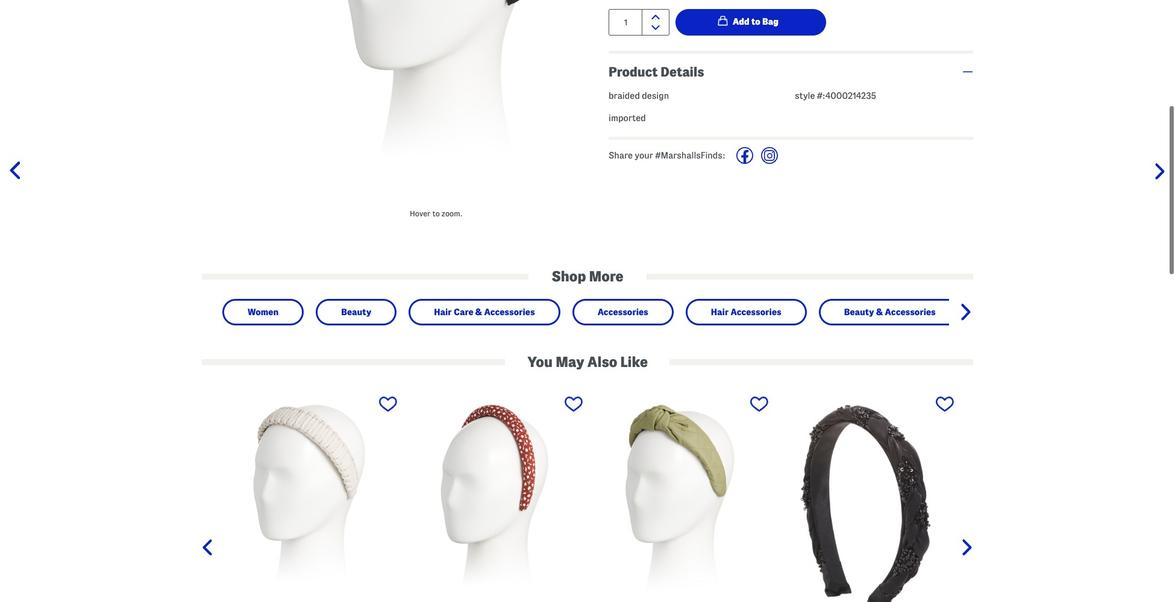 Task type: locate. For each thing, give the bounding box(es) containing it.
2 accessories from the left
[[598, 307, 649, 317]]

#marshallsfinds:
[[655, 151, 726, 161]]

accessories
[[484, 307, 535, 317], [598, 307, 649, 317], [731, 307, 782, 317], [885, 307, 936, 317]]

share
[[609, 151, 633, 161]]

#:4000214235
[[817, 91, 876, 101]]

4 accessories from the left
[[885, 307, 936, 317]]

details
[[661, 64, 704, 79]]

3 accessories from the left
[[731, 307, 782, 317]]

more
[[589, 269, 624, 284]]

1 horizontal spatial hair
[[711, 307, 729, 317]]

beauty inside "link"
[[844, 307, 875, 317]]

hair accessories link
[[697, 304, 796, 321]]

accessories inside beauty & accessories "link"
[[885, 307, 936, 317]]

1 accessories from the left
[[484, 307, 535, 317]]

1 beauty from the left
[[341, 307, 371, 317]]

1 horizontal spatial &
[[876, 307, 883, 317]]

may
[[556, 354, 585, 370]]

hover
[[410, 209, 431, 218]]

beauty for beauty
[[341, 307, 371, 317]]

hair for hair accessories
[[711, 307, 729, 317]]

zoom.
[[442, 209, 463, 218]]

interlocked headband image
[[219, 394, 398, 602]]

product details
[[609, 64, 704, 79]]

beauty
[[341, 307, 371, 317], [844, 307, 875, 317]]

hair inside "link"
[[434, 307, 452, 317]]

0 horizontal spatial &
[[475, 307, 482, 317]]

go to previous product image
[[9, 162, 28, 180]]

hair
[[434, 307, 452, 317], [711, 307, 729, 317]]

2 hair from the left
[[711, 307, 729, 317]]

&
[[475, 307, 482, 317], [876, 307, 883, 317]]

braided design
[[609, 91, 669, 101]]

women link
[[233, 304, 293, 321]]

1 & from the left
[[475, 307, 482, 317]]

accessories inside the hair accessories link
[[731, 307, 782, 317]]

you may also like
[[528, 354, 648, 370]]

None submit
[[676, 9, 826, 35]]

down image
[[652, 25, 660, 30]]

hair care & accessories link
[[420, 304, 550, 321]]

& inside hair care & accessories "link"
[[475, 307, 482, 317]]

1 hair from the left
[[434, 307, 452, 317]]

1 horizontal spatial beauty
[[844, 307, 875, 317]]

0 horizontal spatial hair
[[434, 307, 452, 317]]

you may also like list
[[30, 392, 1176, 602]]

beauty for beauty & accessories
[[844, 307, 875, 317]]

beauty & accessories link
[[830, 304, 951, 321]]

0 horizontal spatial beauty
[[341, 307, 371, 317]]

2 & from the left
[[876, 307, 883, 317]]

hover to zoom.
[[410, 209, 463, 218]]

your
[[635, 151, 653, 161]]

care
[[454, 307, 474, 317]]

you
[[528, 354, 553, 370]]

2 beauty from the left
[[844, 307, 875, 317]]

women
[[248, 307, 279, 317]]

hair for hair care & accessories
[[434, 307, 452, 317]]

style
[[795, 91, 815, 101]]

share your #marshallsfinds:
[[609, 151, 726, 161]]

also
[[588, 354, 618, 370]]

product
[[609, 64, 658, 79]]



Task type: describe. For each thing, give the bounding box(es) containing it.
braided
[[609, 91, 640, 101]]

hair care & accessories
[[434, 307, 535, 317]]

beaded braided headband image
[[776, 394, 955, 602]]

like
[[621, 354, 648, 370]]

shop
[[552, 269, 586, 284]]

shop more
[[552, 269, 624, 284]]

accessories inside accessories link
[[598, 307, 649, 317]]

medium puffy headband image
[[404, 394, 584, 602]]

hair accessories
[[711, 307, 782, 317]]

up image
[[652, 14, 660, 20]]

accessories link
[[583, 304, 663, 321]]

imported
[[609, 114, 646, 123]]

style #:4000214235
[[795, 91, 876, 101]]

design
[[642, 91, 669, 101]]

& inside beauty & accessories "link"
[[876, 307, 883, 317]]

beauty & accessories
[[844, 307, 936, 317]]

beauty link
[[327, 304, 386, 321]]

braided headband image
[[276, 0, 597, 204]]

accessories inside hair care & accessories "link"
[[484, 307, 535, 317]]

product details link
[[609, 53, 974, 90]]

to
[[432, 209, 440, 218]]

plus image
[[963, 71, 974, 72]]

knotted quilted hard headband image
[[590, 394, 770, 602]]



Task type: vqa. For each thing, say whether or not it's contained in the screenshot.
sleeve,
no



